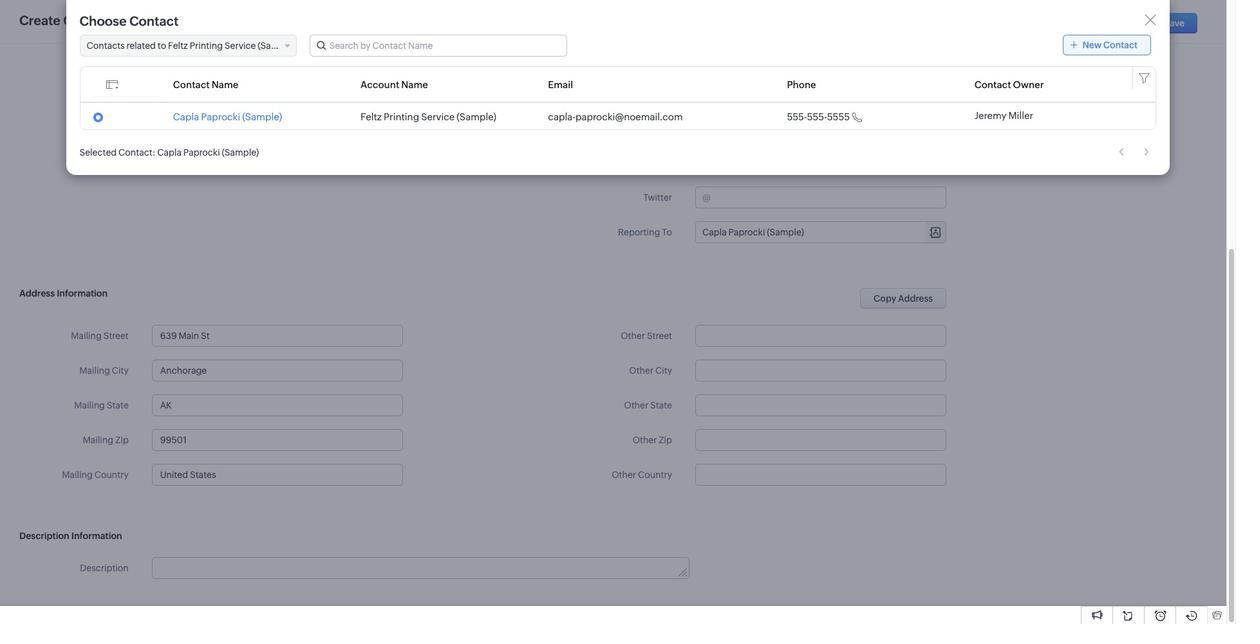 Task type: describe. For each thing, give the bounding box(es) containing it.
other for other country
[[612, 470, 636, 481]]

description for description
[[80, 564, 129, 574]]

0 horizontal spatial phone
[[646, 57, 673, 67]]

1 horizontal spatial address
[[899, 294, 933, 304]]

feltz inside field
[[168, 41, 188, 51]]

miller
[[1009, 110, 1034, 121]]

contact owner
[[975, 79, 1045, 90]]

0 vertical spatial capla
[[173, 111, 199, 122]]

1 vertical spatial paprocki
[[183, 147, 220, 158]]

reporting
[[618, 227, 660, 238]]

mailing state
[[74, 401, 129, 411]]

city for other city
[[656, 366, 673, 376]]

account
[[361, 79, 400, 90]]

zip for other zip
[[659, 435, 673, 446]]

email for email
[[548, 79, 573, 90]]

choose
[[80, 14, 127, 28]]

opt
[[639, 91, 655, 102]]

MMM D, YYYY text field
[[696, 16, 947, 38]]

capla-
[[548, 111, 576, 122]]

5555
[[828, 111, 850, 122]]

new
[[1083, 40, 1102, 50]]

address information copy address
[[19, 289, 933, 304]]

other for other city
[[630, 366, 654, 376]]

feltz printing service (sample)
[[361, 111, 497, 122]]

1 horizontal spatial phone
[[787, 79, 817, 90]]

contact for create
[[63, 13, 113, 28]]

jeremy
[[975, 110, 1007, 121]]

create
[[19, 13, 60, 28]]

paprocki@noemail.com
[[576, 111, 683, 122]]

assistant
[[91, 57, 129, 67]]

asst
[[626, 57, 644, 67]]

to
[[158, 41, 166, 51]]

contacts related to feltz printing service (sample)
[[87, 41, 295, 51]]

other street
[[621, 331, 673, 341]]

1 vertical spatial capla
[[157, 147, 182, 158]]

555-555-5555
[[787, 111, 850, 122]]

state for mailing state
[[107, 401, 129, 411]]

mailing for mailing country
[[62, 470, 93, 481]]

page
[[137, 15, 158, 25]]

:
[[152, 147, 155, 158]]

capla-paprocki@noemail.com
[[548, 111, 683, 122]]

Contacts related to Feltz Printing Service (Sample) field
[[80, 35, 297, 57]]

selected contact : capla paprocki (sample)
[[80, 147, 259, 158]]

mailing zip
[[83, 435, 129, 446]]

mailing country
[[62, 470, 129, 481]]

(sample) inside field
[[258, 41, 295, 51]]

capla paprocki (sample) link
[[173, 111, 282, 122]]

street for other street
[[647, 331, 673, 341]]

reporting to
[[618, 227, 673, 238]]

contact down contacts related to feltz printing service (sample)
[[173, 79, 210, 90]]

other country
[[612, 470, 673, 481]]

mailing for mailing zip
[[83, 435, 114, 446]]

email opt out
[[614, 91, 673, 102]]

0 horizontal spatial address
[[19, 289, 55, 299]]

mailing for mailing state
[[74, 401, 105, 411]]

capla paprocki (sample)
[[173, 111, 282, 122]]



Task type: vqa. For each thing, say whether or not it's contained in the screenshot.
Search by Contact Name text field
yes



Task type: locate. For each thing, give the bounding box(es) containing it.
save button
[[1152, 13, 1198, 33]]

edit
[[119, 15, 135, 25]]

description for description information
[[19, 531, 69, 542]]

other up other city
[[621, 331, 646, 341]]

contact right selected
[[119, 147, 152, 158]]

(sample)
[[258, 41, 295, 51], [242, 111, 282, 122], [457, 111, 497, 122], [222, 147, 259, 158]]

country down mailing zip
[[94, 470, 129, 481]]

printing down account name
[[384, 111, 419, 122]]

information down mailing country
[[71, 531, 122, 542]]

1 horizontal spatial feltz
[[361, 111, 382, 122]]

1 horizontal spatial city
[[656, 366, 673, 376]]

email up capla-
[[548, 79, 573, 90]]

contact
[[63, 13, 113, 28], [129, 14, 179, 28], [1104, 40, 1138, 50], [173, 79, 210, 90], [975, 79, 1012, 90], [119, 147, 152, 158]]

name
[[212, 79, 239, 90], [401, 79, 428, 90]]

feltz down the account
[[361, 111, 382, 122]]

other state
[[624, 401, 673, 411]]

0 vertical spatial paprocki
[[201, 111, 240, 122]]

phone right asst
[[646, 57, 673, 67]]

0 horizontal spatial email
[[548, 79, 573, 90]]

information up mailing street
[[57, 289, 108, 299]]

email
[[548, 79, 573, 90], [614, 91, 637, 102]]

information inside address information copy address
[[57, 289, 108, 299]]

contact for new
[[1104, 40, 1138, 50]]

zip down mailing state
[[115, 435, 129, 446]]

to
[[662, 227, 673, 238]]

layout
[[160, 15, 188, 25]]

mailing
[[71, 331, 102, 341], [79, 366, 110, 376], [74, 401, 105, 411], [83, 435, 114, 446], [62, 470, 93, 481]]

1 horizontal spatial state
[[651, 401, 673, 411]]

2 555- from the left
[[808, 111, 828, 122]]

edit page layout link
[[119, 15, 188, 25]]

paprocki down contact name
[[201, 111, 240, 122]]

country
[[94, 470, 129, 481], [638, 470, 673, 481]]

navigation
[[1113, 143, 1157, 162]]

other down other street
[[630, 366, 654, 376]]

contact right new
[[1104, 40, 1138, 50]]

0 horizontal spatial street
[[104, 331, 129, 341]]

0 vertical spatial information
[[57, 289, 108, 299]]

2 country from the left
[[638, 470, 673, 481]]

feltz right to
[[168, 41, 188, 51]]

mobile
[[100, 22, 129, 32]]

skype
[[636, 123, 662, 133]]

0 horizontal spatial name
[[212, 79, 239, 90]]

mailing for mailing city
[[79, 366, 110, 376]]

0 horizontal spatial zip
[[115, 435, 129, 446]]

information for address
[[57, 289, 108, 299]]

state
[[107, 401, 129, 411], [651, 401, 673, 411]]

0 vertical spatial description
[[19, 531, 69, 542]]

1 horizontal spatial zip
[[659, 435, 673, 446]]

1 vertical spatial phone
[[787, 79, 817, 90]]

1 name from the left
[[212, 79, 239, 90]]

1 vertical spatial information
[[71, 531, 122, 542]]

1 555- from the left
[[787, 111, 808, 122]]

mailing up the mailing city on the bottom left of the page
[[71, 331, 102, 341]]

mailing street
[[71, 331, 129, 341]]

None text field
[[152, 51, 403, 73], [696, 51, 947, 73], [152, 51, 403, 73], [696, 51, 947, 73]]

country for mailing country
[[94, 470, 129, 481]]

related
[[127, 41, 156, 51]]

other down the other zip
[[612, 470, 636, 481]]

other for other state
[[624, 401, 649, 411]]

capla
[[173, 111, 199, 122], [157, 147, 182, 158]]

service inside field
[[225, 41, 256, 51]]

paprocki down capla paprocki (sample) link
[[183, 147, 220, 158]]

1 horizontal spatial service
[[421, 111, 455, 122]]

0 vertical spatial feltz
[[168, 41, 188, 51]]

phone up 555-555-5555
[[787, 79, 817, 90]]

other
[[621, 331, 646, 341], [630, 366, 654, 376], [624, 401, 649, 411], [633, 435, 657, 446], [612, 470, 636, 481]]

1 state from the left
[[107, 401, 129, 411]]

asst phone
[[626, 57, 673, 67]]

1 street from the left
[[104, 331, 129, 341]]

0 horizontal spatial feltz
[[168, 41, 188, 51]]

city for mailing city
[[112, 366, 129, 376]]

mailing city
[[79, 366, 129, 376]]

1 vertical spatial email
[[614, 91, 637, 102]]

description
[[19, 531, 69, 542], [80, 564, 129, 574]]

contacts
[[87, 41, 125, 51]]

1 vertical spatial feltz
[[361, 111, 382, 122]]

city up other state
[[656, 366, 673, 376]]

name up capla paprocki (sample) link
[[212, 79, 239, 90]]

state up mailing zip
[[107, 401, 129, 411]]

zip for mailing zip
[[115, 435, 129, 446]]

other for other street
[[621, 331, 646, 341]]

capla right :
[[157, 147, 182, 158]]

email up paprocki@noemail.com
[[614, 91, 637, 102]]

service down account name
[[421, 111, 455, 122]]

mailing down mailing zip
[[62, 470, 93, 481]]

other up the other country
[[633, 435, 657, 446]]

mailing down mailing street
[[79, 366, 110, 376]]

1 zip from the left
[[115, 435, 129, 446]]

address
[[19, 289, 55, 299], [899, 294, 933, 304]]

state for other state
[[651, 401, 673, 411]]

mailing up mailing country
[[83, 435, 114, 446]]

0 horizontal spatial city
[[112, 366, 129, 376]]

0 vertical spatial email
[[548, 79, 573, 90]]

1 horizontal spatial printing
[[384, 111, 419, 122]]

name for contact name
[[212, 79, 239, 90]]

out
[[657, 91, 673, 102]]

mailing for mailing street
[[71, 331, 102, 341]]

capla down contact name
[[173, 111, 199, 122]]

street for mailing street
[[104, 331, 129, 341]]

street up other city
[[647, 331, 673, 341]]

choose contact
[[80, 14, 179, 28]]

city
[[112, 366, 129, 376], [656, 366, 673, 376]]

email for email opt out
[[614, 91, 637, 102]]

description information
[[19, 531, 122, 542]]

1 horizontal spatial street
[[647, 331, 673, 341]]

city up mailing state
[[112, 366, 129, 376]]

other zip
[[633, 435, 673, 446]]

1 vertical spatial printing
[[384, 111, 419, 122]]

printing
[[190, 41, 223, 51], [384, 111, 419, 122]]

None text field
[[152, 16, 403, 38], [696, 117, 947, 139], [696, 152, 947, 174], [713, 187, 946, 208], [152, 325, 403, 347], [696, 325, 947, 347], [152, 360, 403, 382], [696, 360, 947, 382], [152, 395, 403, 417], [696, 395, 947, 417], [152, 430, 403, 452], [696, 430, 947, 452], [153, 558, 689, 579], [152, 16, 403, 38], [696, 117, 947, 139], [696, 152, 947, 174], [713, 187, 946, 208], [152, 325, 403, 347], [696, 325, 947, 347], [152, 360, 403, 382], [696, 360, 947, 382], [152, 395, 403, 417], [696, 395, 947, 417], [152, 430, 403, 452], [696, 430, 947, 452], [153, 558, 689, 579]]

555-
[[787, 111, 808, 122], [808, 111, 828, 122]]

0 vertical spatial phone
[[646, 57, 673, 67]]

2 city from the left
[[656, 366, 673, 376]]

street up the mailing city on the bottom left of the page
[[104, 331, 129, 341]]

selected
[[80, 147, 117, 158]]

information for description
[[71, 531, 122, 542]]

printing up contact name
[[190, 41, 223, 51]]

contact up contacts
[[63, 13, 113, 28]]

phone
[[646, 57, 673, 67], [787, 79, 817, 90]]

0 horizontal spatial printing
[[190, 41, 223, 51]]

other down other city
[[624, 401, 649, 411]]

save
[[1165, 18, 1185, 28]]

0 horizontal spatial service
[[225, 41, 256, 51]]

1 country from the left
[[94, 470, 129, 481]]

street
[[104, 331, 129, 341], [647, 331, 673, 341]]

contact for selected
[[119, 147, 152, 158]]

information
[[57, 289, 108, 299], [71, 531, 122, 542]]

1 horizontal spatial country
[[638, 470, 673, 481]]

owner
[[1014, 79, 1045, 90]]

id
[[664, 123, 673, 133]]

0 horizontal spatial description
[[19, 531, 69, 542]]

account name
[[361, 79, 428, 90]]

contact for choose
[[129, 14, 179, 28]]

1 vertical spatial service
[[421, 111, 455, 122]]

create contact edit page layout
[[19, 13, 188, 28]]

contact up jeremy
[[975, 79, 1012, 90]]

1 vertical spatial description
[[80, 564, 129, 574]]

copy
[[874, 294, 897, 304]]

1 horizontal spatial name
[[401, 79, 428, 90]]

name for account name
[[401, 79, 428, 90]]

0 vertical spatial service
[[225, 41, 256, 51]]

paprocki
[[201, 111, 240, 122], [183, 147, 220, 158]]

0 vertical spatial printing
[[190, 41, 223, 51]]

twitter
[[644, 193, 673, 203]]

country for other country
[[638, 470, 673, 481]]

jeremy miller
[[975, 110, 1034, 121]]

2 zip from the left
[[659, 435, 673, 446]]

contact up to
[[129, 14, 179, 28]]

country down the other zip
[[638, 470, 673, 481]]

printing inside field
[[190, 41, 223, 51]]

zip down other state
[[659, 435, 673, 446]]

new contact
[[1083, 40, 1138, 50]]

1 city from the left
[[112, 366, 129, 376]]

other city
[[630, 366, 673, 376]]

2 name from the left
[[401, 79, 428, 90]]

state up the other zip
[[651, 401, 673, 411]]

mailing down the mailing city on the bottom left of the page
[[74, 401, 105, 411]]

zip
[[115, 435, 129, 446], [659, 435, 673, 446]]

name right the account
[[401, 79, 428, 90]]

2 street from the left
[[647, 331, 673, 341]]

0 horizontal spatial country
[[94, 470, 129, 481]]

service
[[225, 41, 256, 51], [421, 111, 455, 122]]

skype id
[[636, 123, 673, 133]]

0 horizontal spatial state
[[107, 401, 129, 411]]

copy address button
[[861, 289, 947, 309]]

Search by Contact Name text field
[[310, 35, 567, 56]]

other for other zip
[[633, 435, 657, 446]]

service up contact name
[[225, 41, 256, 51]]

1 horizontal spatial description
[[80, 564, 129, 574]]

2 state from the left
[[651, 401, 673, 411]]

contact name
[[173, 79, 239, 90]]

1 horizontal spatial email
[[614, 91, 637, 102]]

feltz
[[168, 41, 188, 51], [361, 111, 382, 122]]



